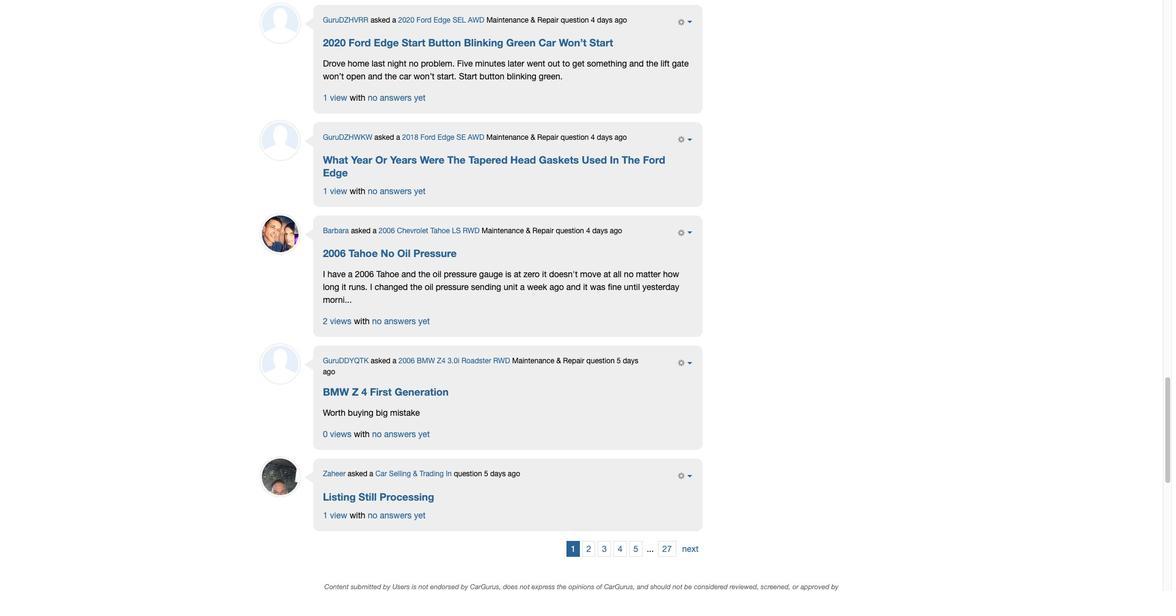 Task type: describe. For each thing, give the bounding box(es) containing it.
& for pressure
[[526, 226, 531, 235]]

i have a 2006 tahoe and the oil pressure gauge is at zero it  doesn't move at all no matter how long it runs. i changed the  oil pressure sending unit a week ago and it was fine until  yesterday morni...
[[323, 269, 680, 305]]

asked for z
[[371, 357, 391, 365]]

maintenance for were
[[487, 133, 529, 142]]

content submitted by users is not endorsed by cargurus, does not express the opinions of cargurus, and should not be considered reviewed, screened, or approved by
[[325, 583, 839, 591]]

gurudzhvrr link
[[323, 16, 369, 24]]

0 vertical spatial rwd
[[463, 226, 480, 235]]

2 won't from the left
[[414, 71, 435, 81]]

long
[[323, 282, 340, 292]]

ford inside what year or years were the tapered head gaskets used in the ford edge
[[643, 154, 666, 166]]

a for no
[[373, 226, 377, 235]]

used
[[582, 154, 607, 166]]

a for edge
[[392, 16, 396, 24]]

no inside i have a 2006 tahoe and the oil pressure gauge is at zero it  doesn't move at all no matter how long it runs. i changed the  oil pressure sending unit a week ago and it was fine until  yesterday morni...
[[624, 269, 634, 279]]

trading
[[420, 470, 444, 478]]

and down the 'last'
[[368, 71, 383, 81]]

chevrolet
[[397, 226, 429, 235]]

mistake
[[390, 408, 420, 418]]

0 horizontal spatial start
[[402, 37, 426, 49]]

question for 2020 ford edge start button blinking green car won't start
[[561, 16, 589, 24]]

green.
[[539, 71, 563, 81]]

2 horizontal spatial start
[[590, 37, 613, 49]]

2006 bmw z4 3.0i roadster rwd link
[[399, 357, 510, 365]]

home
[[348, 59, 369, 68]]

2018
[[402, 133, 419, 142]]

green
[[507, 37, 536, 49]]

answers down "years"
[[380, 186, 412, 196]]

yesterday
[[643, 282, 680, 292]]

the left lift
[[646, 59, 659, 68]]

considered
[[694, 583, 728, 591]]

approved
[[801, 583, 830, 591]]

drove home last night no problem.  five minutes later went out to get  something and the lift gate won't open and the car won't start.  start button  blinking green.
[[323, 59, 689, 81]]

ago inside maintenance & repair             question             5 days ago
[[323, 368, 335, 376]]

2006 tahoe no oil pressure
[[323, 247, 457, 260]]

problem.
[[421, 59, 455, 68]]

1 view with no answers yet for still
[[323, 510, 426, 520]]

guruddyqtk
[[323, 357, 369, 365]]

no for no answers yet link underneath "years"
[[368, 186, 378, 196]]

awd for blinking
[[468, 16, 485, 24]]

0 horizontal spatial car
[[376, 470, 387, 478]]

edge left 'sel' on the left of the page
[[434, 16, 451, 24]]

sending
[[471, 282, 502, 292]]

1 horizontal spatial car
[[539, 37, 556, 49]]

users
[[393, 583, 410, 591]]

a right unit
[[520, 282, 525, 292]]

with down still at bottom left
[[350, 510, 366, 520]]

1 view from the top
[[330, 93, 347, 103]]

yet for generation
[[419, 430, 430, 439]]

0 vertical spatial tahoe
[[431, 226, 450, 235]]

no answers yet link down "years"
[[368, 186, 426, 196]]

27 link
[[658, 541, 677, 557]]

went
[[527, 59, 546, 68]]

1 horizontal spatial rwd
[[494, 357, 510, 365]]

or
[[375, 154, 387, 166]]

listing still processing
[[323, 491, 434, 503]]

start.
[[437, 71, 457, 81]]

4 for what year or years were the tapered head gaskets used in the ford edge
[[591, 133, 595, 142]]

in inside what year or years were the tapered head gaskets used in the ford edge
[[610, 154, 619, 166]]

all
[[614, 269, 622, 279]]

be
[[685, 583, 692, 591]]

1 horizontal spatial it
[[542, 269, 547, 279]]

gurudzhwkw
[[323, 133, 373, 142]]

& for button
[[531, 16, 536, 24]]

1 1 view with no answers yet from the top
[[323, 93, 426, 103]]

tahoe inside i have a 2006 tahoe and the oil pressure gauge is at zero it  doesn't move at all no matter how long it runs. i changed the  oil pressure sending unit a week ago and it was fine until  yesterday morni...
[[377, 269, 399, 279]]

days for 2006 tahoe no oil pressure
[[593, 226, 608, 235]]

generation
[[395, 386, 449, 398]]

maintenance inside maintenance & repair             question             5 days ago
[[512, 357, 555, 365]]

how
[[663, 269, 680, 279]]

days for what year or years were the tapered head gaskets used in the ford edge
[[597, 133, 613, 142]]

maintenance & repair             question             5 days ago
[[323, 357, 639, 376]]

2 by from the left
[[461, 583, 468, 591]]

1 for no answers yet link corresponding to start
[[323, 93, 328, 103]]

2 link
[[582, 541, 596, 557]]

2006 for guruddyqtk
[[399, 357, 415, 365]]

answers for start
[[380, 93, 412, 103]]

or
[[793, 583, 799, 591]]

unit
[[504, 282, 518, 292]]

drove
[[323, 59, 346, 68]]

asked for ford
[[371, 16, 390, 24]]

and down doesn't
[[567, 282, 581, 292]]

se
[[457, 133, 466, 142]]

gurudzhvrr asked a 2020 ford edge sel awd maintenance & repair             question             4 days ago
[[323, 16, 627, 24]]

answers for first
[[384, 430, 416, 439]]

runs.
[[349, 282, 368, 292]]

no
[[381, 247, 395, 260]]

zaheer
[[323, 470, 346, 478]]

2 cargurus, from the left
[[604, 583, 635, 591]]

worth
[[323, 408, 346, 418]]

2006 for i
[[355, 269, 374, 279]]

3
[[602, 544, 607, 554]]

head
[[511, 154, 536, 166]]

pagination navigation navigation
[[259, 540, 703, 557]]

tab panel containing 2020 ford edge start button blinking green car won't start
[[259, 0, 703, 557]]

guruddyqtk link
[[323, 357, 369, 365]]

guruddyqtk asked a 2006 bmw z4 3.0i roadster rwd
[[323, 357, 510, 365]]

view for what
[[330, 186, 347, 196]]

views for 2006
[[330, 316, 352, 326]]

0 vertical spatial i
[[323, 269, 325, 279]]

question for what year or years were the tapered head gaskets used in the ford edge
[[561, 133, 589, 142]]

2006 chevrolet tahoe ls rwd link
[[379, 226, 480, 235]]

year
[[351, 154, 373, 166]]

0 vertical spatial pressure
[[444, 269, 477, 279]]

zaheer asked a car selling & trading in question             5 days ago
[[323, 470, 520, 478]]

blinking
[[464, 37, 504, 49]]

fine
[[608, 282, 622, 292]]

ford up button
[[417, 16, 432, 24]]

the down night
[[385, 71, 397, 81]]

27
[[663, 544, 672, 554]]

1 view link for what
[[323, 186, 347, 196]]

repair for 2020 ford edge start button blinking green car won't start
[[538, 16, 559, 24]]

2 horizontal spatial it
[[583, 282, 588, 292]]

5 link
[[630, 541, 643, 557]]

car selling & trading in link
[[376, 470, 452, 478]]

2006 inside 2006 tahoe no oil pressure link
[[323, 247, 346, 260]]

what year or years were the tapered head gaskets used in the ford edge
[[323, 154, 666, 179]]

listing still processing link
[[323, 491, 434, 503]]

no answers yet link for start
[[368, 93, 426, 103]]

with for z
[[354, 430, 370, 439]]

1 link
[[567, 541, 580, 557]]

and down oil
[[402, 269, 416, 279]]

processing
[[380, 491, 434, 503]]

zero
[[524, 269, 540, 279]]

gaskets
[[539, 154, 579, 166]]

asked for still
[[348, 470, 368, 478]]

4 inside bmw z 4 first generation "link"
[[362, 386, 367, 398]]

still
[[359, 491, 377, 503]]

2 for 2
[[587, 544, 592, 554]]

ford right 2018 on the left of page
[[421, 133, 436, 142]]

...
[[647, 544, 654, 554]]

yet down were
[[414, 186, 426, 196]]

selling
[[389, 470, 411, 478]]

2 for 2 views with no answers yet
[[323, 316, 328, 326]]

1 for no answers yet link below processing
[[323, 510, 328, 520]]

2 not from the left
[[520, 583, 530, 591]]

1 vertical spatial pressure
[[436, 282, 469, 292]]

of
[[597, 583, 602, 591]]

gate
[[672, 59, 689, 68]]

car
[[399, 71, 411, 81]]

and inside content submitted by users is not endorsed by cargurus, does not express the opinions of cargurus, and should not be considered reviewed, screened, or approved by
[[637, 583, 649, 591]]

yet for button
[[414, 93, 426, 103]]

answers down processing
[[380, 510, 412, 520]]

barbara link
[[323, 226, 349, 235]]

roadster
[[462, 357, 492, 365]]

maintenance for button
[[487, 16, 529, 24]]

question inside maintenance & repair             question             5 days ago
[[587, 357, 615, 365]]

first
[[370, 386, 392, 398]]

night
[[388, 59, 407, 68]]

yet down processing
[[414, 510, 426, 520]]

gurudzhwkw link
[[323, 133, 373, 142]]

pressure
[[414, 247, 457, 260]]

with down year
[[350, 186, 366, 196]]

2006 tahoe no oil pressure link
[[323, 247, 457, 260]]

gauge
[[479, 269, 503, 279]]

repair for 2006 tahoe no oil pressure
[[533, 226, 554, 235]]



Task type: vqa. For each thing, say whether or not it's contained in the screenshot.


Task type: locate. For each thing, give the bounding box(es) containing it.
0 vertical spatial in
[[610, 154, 619, 166]]

ago inside i have a 2006 tahoe and the oil pressure gauge is at zero it  doesn't move at all no matter how long it runs. i changed the  oil pressure sending unit a week ago and it was fine until  yesterday morni...
[[550, 282, 564, 292]]

1 horizontal spatial at
[[604, 269, 611, 279]]

with
[[350, 93, 366, 103], [350, 186, 366, 196], [354, 316, 370, 326], [354, 430, 370, 439], [350, 510, 366, 520]]

1 vertical spatial 2020
[[323, 37, 346, 49]]

3.0i
[[448, 357, 460, 365]]

a up still at bottom left
[[370, 470, 374, 478]]

gurudzhwkw asked a 2018 ford edge se awd maintenance & repair             question             4 days ago
[[323, 133, 627, 142]]

endorsed
[[430, 583, 459, 591]]

maintenance
[[487, 16, 529, 24], [487, 133, 529, 142], [482, 226, 524, 235], [512, 357, 555, 365]]

0 vertical spatial oil
[[433, 269, 442, 279]]

i right runs.
[[370, 282, 372, 292]]

0 horizontal spatial 2020
[[323, 37, 346, 49]]

a for processing
[[370, 470, 374, 478]]

in right used
[[610, 154, 619, 166]]

1 view with no answers yet
[[323, 93, 426, 103], [323, 186, 426, 196], [323, 510, 426, 520]]

0
[[323, 430, 328, 439]]

pressure up sending
[[444, 269, 477, 279]]

is
[[506, 269, 512, 279], [412, 583, 417, 591]]

button
[[480, 71, 505, 81]]

won't down problem.
[[414, 71, 435, 81]]

no for oil no answers yet link
[[372, 316, 382, 326]]

pressure
[[444, 269, 477, 279], [436, 282, 469, 292]]

yet up guruddyqtk asked a 2006 bmw z4 3.0i roadster rwd
[[419, 316, 430, 326]]

1 view link down open
[[323, 93, 347, 103]]

no for first no answers yet link
[[372, 430, 382, 439]]

1 vertical spatial in
[[446, 470, 452, 478]]

2 horizontal spatial 5
[[634, 544, 639, 554]]

2 views with no answers yet
[[323, 316, 430, 326]]

1 vertical spatial 5
[[484, 470, 488, 478]]

no down still at bottom left
[[368, 510, 378, 520]]

1 by from the left
[[383, 583, 391, 591]]

5 inside pagination navigation navigation
[[634, 544, 639, 554]]

2006 inside i have a 2006 tahoe and the oil pressure gauge is at zero it  doesn't move at all no matter how long it runs. i changed the  oil pressure sending unit a week ago and it was fine until  yesterday morni...
[[355, 269, 374, 279]]

start inside drove home last night no problem.  five minutes later went out to get  something and the lift gate won't open and the car won't start.  start button  blinking green.
[[459, 71, 477, 81]]

answers down mistake
[[384, 430, 416, 439]]

screened,
[[761, 583, 791, 591]]

0 horizontal spatial i
[[323, 269, 325, 279]]

1 horizontal spatial by
[[461, 583, 468, 591]]

view down open
[[330, 93, 347, 103]]

2 left 3 link
[[587, 544, 592, 554]]

until
[[624, 282, 640, 292]]

& inside maintenance & repair             question             5 days ago
[[557, 357, 561, 365]]

sel
[[453, 16, 466, 24]]

0 vertical spatial view
[[330, 93, 347, 103]]

2 vertical spatial tahoe
[[377, 269, 399, 279]]

what
[[323, 154, 348, 166]]

awd for the
[[468, 133, 485, 142]]

by right endorsed
[[461, 583, 468, 591]]

3 not from the left
[[673, 583, 683, 591]]

was
[[590, 282, 606, 292]]

is right users
[[412, 583, 417, 591]]

4 link
[[614, 541, 627, 557]]

0 horizontal spatial is
[[412, 583, 417, 591]]

1 horizontal spatial 2020
[[398, 16, 415, 24]]

5
[[617, 357, 621, 365], [484, 470, 488, 478], [634, 544, 639, 554]]

0 horizontal spatial not
[[419, 583, 429, 591]]

oil
[[433, 269, 442, 279], [425, 282, 434, 292]]

asked up or
[[375, 133, 394, 142]]

not
[[419, 583, 429, 591], [520, 583, 530, 591], [673, 583, 683, 591]]

tab panel
[[259, 0, 703, 557]]

to
[[563, 59, 570, 68]]

were
[[420, 154, 445, 166]]

1 horizontal spatial start
[[459, 71, 477, 81]]

2 inside pagination navigation navigation
[[587, 544, 592, 554]]

no up car
[[409, 59, 419, 68]]

1 awd from the top
[[468, 16, 485, 24]]

a up 2006 tahoe no oil pressure
[[373, 226, 377, 235]]

no
[[409, 59, 419, 68], [368, 93, 378, 103], [368, 186, 378, 196], [624, 269, 634, 279], [372, 316, 382, 326], [372, 430, 382, 439], [368, 510, 378, 520]]

next link
[[679, 542, 703, 556]]

in right the trading
[[446, 470, 452, 478]]

no down the 'last'
[[368, 93, 378, 103]]

0 vertical spatial views
[[330, 316, 352, 326]]

1 for no answers yet link underneath "years"
[[323, 186, 328, 196]]

with down open
[[350, 93, 366, 103]]

4 right z
[[362, 386, 367, 398]]

4
[[591, 16, 595, 24], [591, 133, 595, 142], [586, 226, 591, 235], [362, 386, 367, 398], [618, 544, 623, 554]]

minutes
[[475, 59, 506, 68]]

big
[[376, 408, 388, 418]]

1 down listing
[[323, 510, 328, 520]]

1 horizontal spatial 2
[[587, 544, 592, 554]]

4 inside 4 link
[[618, 544, 623, 554]]

0 horizontal spatial rwd
[[463, 226, 480, 235]]

0 horizontal spatial cargurus,
[[470, 583, 501, 591]]

1 vertical spatial 1 view link
[[323, 186, 347, 196]]

tahoe up changed
[[377, 269, 399, 279]]

repair inside maintenance & repair             question             5 days ago
[[563, 357, 585, 365]]

1 horizontal spatial in
[[610, 154, 619, 166]]

2006 up 'have'
[[323, 247, 346, 260]]

express
[[532, 583, 555, 591]]

asked up first
[[371, 357, 391, 365]]

2020 up night
[[398, 16, 415, 24]]

1 vertical spatial views
[[330, 430, 352, 439]]

maintenance for pressure
[[482, 226, 524, 235]]

with for ford
[[350, 93, 366, 103]]

buying
[[348, 408, 374, 418]]

the inside content submitted by users is not endorsed by cargurus, does not express the opinions of cargurus, and should not be considered reviewed, screened, or approved by
[[557, 583, 567, 591]]

1 down "drove"
[[323, 93, 328, 103]]

2020 ford edge sel awd link
[[398, 16, 485, 24]]

bmw
[[417, 357, 435, 365], [323, 386, 349, 398]]

no answers yet link for first
[[372, 430, 430, 439]]

1 vertical spatial i
[[370, 282, 372, 292]]

1
[[323, 93, 328, 103], [323, 186, 328, 196], [323, 510, 328, 520], [571, 544, 576, 554]]

reviewed,
[[730, 583, 759, 591]]

rwd right roadster
[[494, 357, 510, 365]]

tahoe left no
[[349, 247, 378, 260]]

with down buying
[[354, 430, 370, 439]]

at
[[514, 269, 521, 279], [604, 269, 611, 279]]

barbara
[[323, 226, 349, 235]]

0 horizontal spatial won't
[[323, 71, 344, 81]]

2018 ford edge se awd link
[[402, 133, 485, 142]]

2 the from the left
[[622, 154, 640, 166]]

last
[[372, 59, 385, 68]]

4 for 2006 tahoe no oil pressure
[[586, 226, 591, 235]]

not left "be"
[[673, 583, 683, 591]]

start down five at the top left of page
[[459, 71, 477, 81]]

by left users
[[383, 583, 391, 591]]

a for or
[[396, 133, 400, 142]]

answers down changed
[[384, 316, 416, 326]]

morni...
[[323, 295, 352, 305]]

1 horizontal spatial bmw
[[417, 357, 435, 365]]

tahoe left ls
[[431, 226, 450, 235]]

no answers yet link down car
[[368, 93, 426, 103]]

barbara asked a 2006 chevrolet tahoe ls rwd maintenance & repair             question             4 days ago
[[323, 226, 623, 235]]

rwd
[[463, 226, 480, 235], [494, 357, 510, 365]]

no for no answers yet link below processing
[[368, 510, 378, 520]]

pressure left sending
[[436, 282, 469, 292]]

2 awd from the top
[[468, 133, 485, 142]]

1 horizontal spatial cargurus,
[[604, 583, 635, 591]]

it
[[542, 269, 547, 279], [342, 282, 346, 292], [583, 282, 588, 292]]

the down the se
[[448, 154, 466, 166]]

start up something
[[590, 37, 613, 49]]

the right changed
[[410, 282, 423, 292]]

1 not from the left
[[419, 583, 429, 591]]

asked right barbara
[[351, 226, 371, 235]]

days for 2020 ford edge start button blinking green car won't start
[[597, 16, 613, 24]]

asked right gurudzhvrr
[[371, 16, 390, 24]]

no answers yet link down mistake
[[372, 430, 430, 439]]

a right 'have'
[[348, 269, 353, 279]]

ford right used
[[643, 154, 666, 166]]

a up night
[[392, 16, 396, 24]]

1 inside pagination navigation navigation
[[571, 544, 576, 554]]

1 cargurus, from the left
[[470, 583, 501, 591]]

4 up used
[[591, 133, 595, 142]]

is inside content submitted by users is not endorsed by cargurus, does not express the opinions of cargurus, and should not be considered reviewed, screened, or approved by
[[412, 583, 417, 591]]

1 horizontal spatial not
[[520, 583, 530, 591]]

and left should
[[637, 583, 649, 591]]

no for no answers yet link corresponding to start
[[368, 93, 378, 103]]

edge
[[434, 16, 451, 24], [374, 37, 399, 49], [438, 133, 455, 142], [323, 166, 348, 179]]

3 link
[[598, 541, 612, 557]]

edge inside 2020 ford edge start button blinking green car won't start link
[[374, 37, 399, 49]]

ford up home
[[349, 37, 371, 49]]

0 vertical spatial awd
[[468, 16, 485, 24]]

five
[[457, 59, 473, 68]]

2 vertical spatial 5
[[634, 544, 639, 554]]

bmw inside "link"
[[323, 386, 349, 398]]

is inside i have a 2006 tahoe and the oil pressure gauge is at zero it  doesn't move at all no matter how long it runs. i changed the  oil pressure sending unit a week ago and it was fine until  yesterday morni...
[[506, 269, 512, 279]]

z
[[352, 386, 359, 398]]

by
[[383, 583, 391, 591], [461, 583, 468, 591], [832, 583, 839, 591]]

bmw left z4
[[417, 357, 435, 365]]

view down what
[[330, 186, 347, 196]]

bmw z 4 first generation
[[323, 386, 449, 398]]

a up bmw z 4 first generation
[[393, 357, 397, 365]]

cargurus, right the of
[[604, 583, 635, 591]]

no right all on the top right
[[624, 269, 634, 279]]

the down 'pressure'
[[419, 269, 431, 279]]

submitted
[[351, 583, 381, 591]]

2006 up generation
[[399, 357, 415, 365]]

the right express
[[557, 583, 567, 591]]

2 vertical spatial 1 view with no answers yet
[[323, 510, 426, 520]]

0 horizontal spatial bmw
[[323, 386, 349, 398]]

1 won't from the left
[[323, 71, 344, 81]]

yet for pressure
[[419, 316, 430, 326]]

0 horizontal spatial at
[[514, 269, 521, 279]]

4 up something
[[591, 16, 595, 24]]

2006 for barbara
[[379, 226, 395, 235]]

1 vertical spatial car
[[376, 470, 387, 478]]

1 vertical spatial awd
[[468, 133, 485, 142]]

2 at from the left
[[604, 269, 611, 279]]

what year or years were the tapered head gaskets used in the ford edge link
[[323, 154, 693, 179]]

rwd right ls
[[463, 226, 480, 235]]

a for 4
[[393, 357, 397, 365]]

3 by from the left
[[832, 583, 839, 591]]

asked
[[371, 16, 390, 24], [375, 133, 394, 142], [351, 226, 371, 235], [371, 357, 391, 365], [348, 470, 368, 478]]

views right 0
[[330, 430, 352, 439]]

at left zero
[[514, 269, 521, 279]]

0 horizontal spatial 5
[[484, 470, 488, 478]]

answers for oil
[[384, 316, 416, 326]]

something
[[587, 59, 627, 68]]

oil
[[398, 247, 411, 260]]

days
[[597, 16, 613, 24], [597, 133, 613, 142], [593, 226, 608, 235], [623, 357, 639, 365], [490, 470, 506, 478]]

2 views from the top
[[330, 430, 352, 439]]

edge up the 'last'
[[374, 37, 399, 49]]

1 1 view link from the top
[[323, 93, 347, 103]]

1 vertical spatial oil
[[425, 282, 434, 292]]

no answers yet link down changed
[[372, 316, 430, 326]]

at left all on the top right
[[604, 269, 611, 279]]

0 views with no answers yet
[[323, 430, 430, 439]]

2 horizontal spatial not
[[673, 583, 683, 591]]

edge inside what year or years were the tapered head gaskets used in the ford edge
[[323, 166, 348, 179]]

by right approved
[[832, 583, 839, 591]]

no down big
[[372, 430, 382, 439]]

a
[[392, 16, 396, 24], [396, 133, 400, 142], [373, 226, 377, 235], [348, 269, 353, 279], [520, 282, 525, 292], [393, 357, 397, 365], [370, 470, 374, 478]]

awd right 'sel' on the left of the page
[[468, 16, 485, 24]]

i
[[323, 269, 325, 279], [370, 282, 372, 292]]

1 view link for listing
[[323, 510, 347, 520]]

no answers yet link down processing
[[368, 510, 426, 520]]

1 view with no answers yet for year
[[323, 186, 426, 196]]

0 vertical spatial is
[[506, 269, 512, 279]]

tapered
[[469, 154, 508, 166]]

edge left the se
[[438, 133, 455, 142]]

move
[[580, 269, 602, 279]]

gurudzhvrr
[[323, 16, 369, 24]]

no answers yet link for oil
[[372, 316, 430, 326]]

bmw left z
[[323, 386, 349, 398]]

asked right zaheer
[[348, 470, 368, 478]]

1 view link down listing
[[323, 510, 347, 520]]

and left lift
[[630, 59, 644, 68]]

zaheer link
[[323, 470, 346, 478]]

with for tahoe
[[354, 316, 370, 326]]

1 views from the top
[[330, 316, 352, 326]]

& for were
[[531, 133, 535, 142]]

0 horizontal spatial in
[[446, 470, 452, 478]]

with right 2 views 'link'
[[354, 316, 370, 326]]

blinking
[[507, 71, 537, 81]]

2 vertical spatial view
[[330, 510, 347, 520]]

0 horizontal spatial 2
[[323, 316, 328, 326]]

question for 2006 tahoe no oil pressure
[[556, 226, 584, 235]]

answers down car
[[380, 93, 412, 103]]

0 vertical spatial 1 view link
[[323, 93, 347, 103]]

views down morni...
[[330, 316, 352, 326]]

the
[[448, 154, 466, 166], [622, 154, 640, 166]]

5 inside maintenance & repair             question             5 days ago
[[617, 357, 621, 365]]

1 horizontal spatial is
[[506, 269, 512, 279]]

1 vertical spatial view
[[330, 186, 347, 196]]

yet down problem.
[[414, 93, 426, 103]]

the
[[646, 59, 659, 68], [385, 71, 397, 81], [419, 269, 431, 279], [410, 282, 423, 292], [557, 583, 567, 591]]

1 vertical spatial bmw
[[323, 386, 349, 398]]

lift
[[661, 59, 670, 68]]

2 1 view with no answers yet from the top
[[323, 186, 426, 196]]

asked for year
[[375, 133, 394, 142]]

days inside maintenance & repair             question             5 days ago
[[623, 357, 639, 365]]

2 view from the top
[[330, 186, 347, 196]]

views for bmw
[[330, 430, 352, 439]]

view down listing
[[330, 510, 347, 520]]

opinions
[[569, 583, 595, 591]]

1 vertical spatial rwd
[[494, 357, 510, 365]]

3 view from the top
[[330, 510, 347, 520]]

1 vertical spatial 2
[[587, 544, 592, 554]]

0 horizontal spatial the
[[448, 154, 466, 166]]

0 vertical spatial car
[[539, 37, 556, 49]]

1 the from the left
[[448, 154, 466, 166]]

4 for 2020 ford edge start button blinking green car won't start
[[591, 16, 595, 24]]

bmw z 4 first generation link
[[323, 386, 449, 398]]

worth buying big mistake
[[323, 408, 420, 418]]

1 vertical spatial 1 view with no answers yet
[[323, 186, 426, 196]]

view for listing
[[330, 510, 347, 520]]

0 horizontal spatial by
[[383, 583, 391, 591]]

1 at from the left
[[514, 269, 521, 279]]

2 horizontal spatial by
[[832, 583, 839, 591]]

0 vertical spatial 2
[[323, 316, 328, 326]]

it left was
[[583, 282, 588, 292]]

1 horizontal spatial i
[[370, 282, 372, 292]]

repair for what year or years were the tapered head gaskets used in the ford edge
[[538, 133, 559, 142]]

no down changed
[[372, 316, 382, 326]]

years
[[390, 154, 417, 166]]

not left endorsed
[[419, 583, 429, 591]]

1 vertical spatial is
[[412, 583, 417, 591]]

asked for tahoe
[[351, 226, 371, 235]]

1 horizontal spatial the
[[622, 154, 640, 166]]

cargurus,
[[470, 583, 501, 591], [604, 583, 635, 591]]

1 vertical spatial tahoe
[[349, 247, 378, 260]]

2 views link
[[323, 316, 352, 326]]

maintenance right roadster
[[512, 357, 555, 365]]

1 left 2 link in the bottom of the page
[[571, 544, 576, 554]]

answers
[[380, 93, 412, 103], [380, 186, 412, 196], [384, 316, 416, 326], [384, 430, 416, 439], [380, 510, 412, 520]]

1 view with no answers yet down or
[[323, 186, 426, 196]]

3 1 view with no answers yet from the top
[[323, 510, 426, 520]]

maintenance up head
[[487, 133, 529, 142]]

3 1 view link from the top
[[323, 510, 347, 520]]

2 1 view link from the top
[[323, 186, 347, 196]]

tahoe
[[431, 226, 450, 235], [349, 247, 378, 260], [377, 269, 399, 279]]

1 horizontal spatial 5
[[617, 357, 621, 365]]

1 view link down what
[[323, 186, 347, 196]]

0 horizontal spatial it
[[342, 282, 346, 292]]

no inside drove home last night no problem.  five minutes later went out to get  something and the lift gate won't open and the car won't start.  start button  blinking green.
[[409, 59, 419, 68]]

0 vertical spatial 5
[[617, 357, 621, 365]]

2 vertical spatial 1 view link
[[323, 510, 347, 520]]

0 vertical spatial 2020
[[398, 16, 415, 24]]

ford inside 2020 ford edge start button blinking green car won't start link
[[349, 37, 371, 49]]

0 vertical spatial bmw
[[417, 357, 435, 365]]

1 down what
[[323, 186, 328, 196]]

0 vertical spatial 1 view with no answers yet
[[323, 93, 426, 103]]

awd right the se
[[468, 133, 485, 142]]

1 horizontal spatial won't
[[414, 71, 435, 81]]



